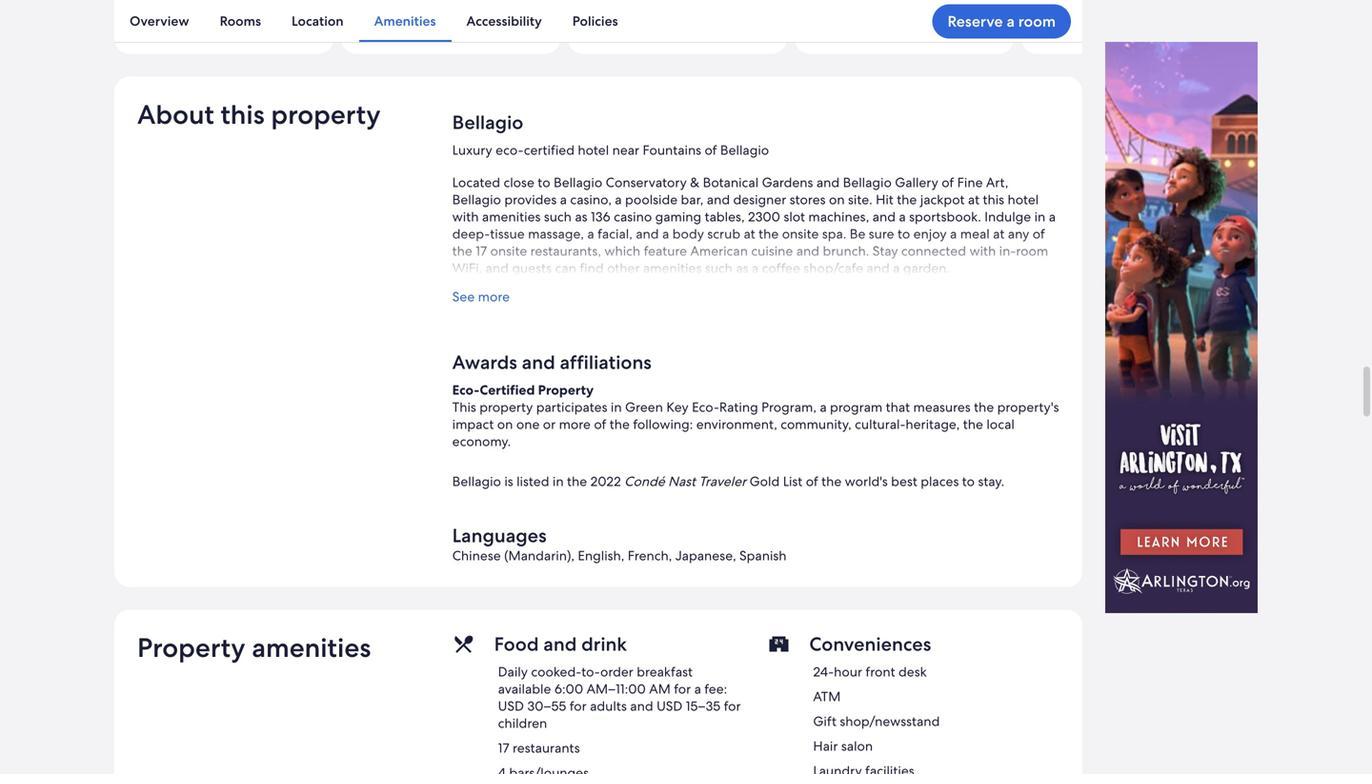 Task type: locate. For each thing, give the bounding box(es) containing it.
in right listed
[[553, 473, 564, 491]]

the up the see
[[452, 243, 473, 260]]

2 horizontal spatial for
[[724, 698, 741, 715]]

casino,
[[570, 191, 612, 208]]

accessibility
[[467, 12, 542, 30]]

17
[[476, 243, 487, 260], [498, 740, 510, 757]]

of left the green
[[594, 416, 607, 433]]

rating
[[720, 399, 758, 416]]

bellagio
[[452, 110, 524, 135], [721, 142, 769, 159], [554, 174, 603, 191], [843, 174, 892, 191], [452, 191, 501, 208], [452, 473, 501, 491]]

usd
[[498, 698, 524, 715], [657, 698, 683, 715]]

0 vertical spatial hotel
[[578, 142, 609, 159]]

hour
[[834, 664, 863, 681]]

onsite left spa.
[[782, 226, 819, 243]]

a
[[1007, 11, 1015, 31], [560, 191, 567, 208], [615, 191, 622, 208], [899, 208, 906, 226], [1049, 208, 1056, 226], [587, 226, 594, 243], [662, 226, 669, 243], [950, 226, 957, 243], [752, 260, 759, 277], [893, 260, 900, 277], [820, 399, 827, 416], [694, 681, 701, 698]]

0 vertical spatial more
[[478, 288, 510, 306]]

atm
[[813, 689, 841, 706]]

meal
[[961, 226, 990, 243]]

0 vertical spatial as
[[575, 208, 588, 226]]

17 down children
[[498, 740, 510, 757]]

1 horizontal spatial usd
[[657, 698, 683, 715]]

amenities
[[374, 12, 436, 30]]

a left fee: at the bottom of the page
[[694, 681, 701, 698]]

on left site.
[[829, 191, 845, 208]]

1 vertical spatial room
[[1016, 243, 1049, 260]]

1 per adult from the left
[[283, 30, 322, 42]]

2 vertical spatial to
[[962, 473, 975, 491]]

restaurants
[[513, 740, 580, 757]]

environment,
[[696, 416, 778, 433]]

cooked-
[[531, 664, 582, 681]]

as up see more dropdown button
[[736, 260, 749, 277]]

am
[[649, 681, 671, 698]]

0 vertical spatial this
[[221, 97, 265, 132]]

at left 'art,'
[[968, 191, 980, 208]]

property down location
[[271, 97, 381, 132]]

0 horizontal spatial adult
[[300, 30, 322, 42]]

3 per adult from the left
[[963, 30, 1003, 42]]

adult down location
[[300, 30, 322, 42]]

this right about
[[221, 97, 265, 132]]

tables,
[[705, 208, 745, 226]]

room left (531)
[[1019, 11, 1056, 31]]

2 horizontal spatial to
[[962, 473, 975, 491]]

2 horizontal spatial in
[[1035, 208, 1046, 226]]

adult down accessibility
[[527, 30, 549, 42]]

eco- down awards
[[452, 382, 480, 399]]

0 horizontal spatial more
[[478, 288, 510, 306]]

adult left 3.7/5
[[980, 30, 1003, 42]]

condé
[[624, 473, 665, 491]]

languages chinese (mandarin), english, french, japanese, spanish
[[452, 524, 787, 565]]

at left any in the top right of the page
[[993, 226, 1005, 243]]

17 left tissue
[[476, 243, 487, 260]]

0 vertical spatial in
[[1035, 208, 1046, 226]]

sportsbook.
[[909, 208, 982, 226]]

on
[[829, 191, 845, 208], [497, 416, 513, 433]]

1 vertical spatial in
[[611, 399, 622, 416]]

3 per from the left
[[726, 30, 741, 42]]

at right scrub
[[744, 226, 756, 243]]

1 vertical spatial as
[[736, 260, 749, 277]]

1 horizontal spatial to
[[898, 226, 910, 243]]

adults
[[590, 698, 627, 715]]

15–35
[[686, 698, 721, 715]]

shop/cafe
[[804, 260, 864, 277]]

0 vertical spatial property
[[271, 97, 381, 132]]

0 vertical spatial on
[[829, 191, 845, 208]]

traveler
[[743, 30, 776, 42]]

room
[[1019, 11, 1056, 31], [1016, 243, 1049, 260]]

a right reserve
[[1007, 11, 1015, 31]]

onsite right deep- at left
[[490, 243, 527, 260]]

0 vertical spatial with
[[452, 208, 479, 226]]

1 horizontal spatial on
[[829, 191, 845, 208]]

with down located
[[452, 208, 479, 226]]

0 horizontal spatial eco-
[[452, 382, 480, 399]]

per left traveler
[[726, 30, 741, 42]]

hotel left near
[[578, 142, 609, 159]]

to right the sure
[[898, 226, 910, 243]]

machines,
[[809, 208, 869, 226]]

a left meal
[[950, 226, 957, 243]]

for left adults
[[570, 698, 587, 715]]

of
[[705, 142, 717, 159], [942, 174, 954, 191], [1033, 226, 1045, 243], [594, 416, 607, 433], [806, 473, 818, 491]]

list
[[114, 0, 1083, 42]]

this inside located close to bellagio conservatory & botanical gardens and bellagio gallery of fine art, bellagio provides a casino, a poolside bar, and designer stores on site. hit the jackpot at this hotel with amenities such as 136 casino gaming tables, 2300 slot machines, and a sportsbook. indulge in a deep-tissue massage, a facial, and a body scrub at the onsite spa. be sure to enjoy a meal at any of the 17 onsite restaurants, which feature american cuisine and brunch. stay connected with in-room wifi, and guests can find other amenities such as a coffee shop/cafe and a garden.
[[983, 191, 1005, 208]]

per adult down accessibility
[[510, 30, 549, 42]]

1 horizontal spatial more
[[559, 416, 591, 433]]

of up botanical
[[705, 142, 717, 159]]

more right the see
[[478, 288, 510, 306]]

2 horizontal spatial amenities
[[643, 260, 702, 277]]

3 adult from the left
[[980, 30, 1003, 42]]

on left one
[[497, 416, 513, 433]]

2 vertical spatial amenities
[[252, 631, 371, 666]]

1 vertical spatial this
[[983, 191, 1005, 208]]

0 vertical spatial to
[[538, 174, 551, 191]]

1 horizontal spatial such
[[705, 260, 733, 277]]

to right close
[[538, 174, 551, 191]]

such up the restaurants,
[[544, 208, 572, 226]]

and right adults
[[630, 698, 654, 715]]

for right 15–35
[[724, 698, 741, 715]]

1 vertical spatial hotel
[[1008, 191, 1039, 208]]

of left fine
[[942, 174, 954, 191]]

in left the green
[[611, 399, 622, 416]]

1 horizontal spatial adult
[[527, 30, 549, 42]]

4.9/5
[[126, 19, 158, 36]]

spa.
[[822, 226, 847, 243]]

a inside daily cooked-to-order breakfast available 6:00 am–11:00 am for a fee: usd 30–55 for adults and usd 15–35 for children 17 restaurants
[[694, 681, 701, 698]]

of inside the eco-certified property this property participates in green key eco-rating program, a program that measures the property's impact on one or more of the following: environment, community, cultural-heritage, the local economy.
[[594, 416, 607, 433]]

2 horizontal spatial adult
[[980, 30, 1003, 42]]

1 horizontal spatial property
[[480, 399, 533, 416]]

and up cooked-
[[544, 633, 577, 657]]

on inside located close to bellagio conservatory & botanical gardens and bellagio gallery of fine art, bellagio provides a casino, a poolside bar, and designer stores on site. hit the jackpot at this hotel with amenities such as 136 casino gaming tables, 2300 slot machines, and a sportsbook. indulge in a deep-tissue massage, a facial, and a body scrub at the onsite spa. be sure to enjoy a meal at any of the 17 onsite restaurants, which feature american cuisine and brunch. stay connected with in-room wifi, and guests can find other amenities such as a coffee shop/cafe and a garden.
[[829, 191, 845, 208]]

fine
[[958, 174, 983, 191]]

at
[[968, 191, 980, 208], [744, 226, 756, 243], [993, 226, 1005, 243]]

0 horizontal spatial for
[[570, 698, 587, 715]]

casino
[[614, 208, 652, 226]]

rooms
[[220, 12, 261, 30]]

provides
[[505, 191, 557, 208]]

for right am
[[674, 681, 691, 698]]

such down scrub
[[705, 260, 733, 277]]

a left body
[[662, 226, 669, 243]]

hair
[[813, 738, 838, 756]]

24-
[[813, 664, 834, 681]]

(3,483)
[[162, 19, 203, 36]]

in right any in the top right of the page
[[1035, 208, 1046, 226]]

as left 136
[[575, 208, 588, 226]]

0 vertical spatial 17
[[476, 243, 487, 260]]

property right this
[[480, 399, 533, 416]]

1 horizontal spatial this
[[983, 191, 1005, 208]]

2 adult from the left
[[527, 30, 549, 42]]

1 horizontal spatial 17
[[498, 740, 510, 757]]

1 horizontal spatial hotel
[[1008, 191, 1039, 208]]

1 vertical spatial more
[[559, 416, 591, 433]]

1 horizontal spatial property
[[538, 382, 594, 399]]

in-
[[1000, 243, 1016, 260]]

and right wifi, in the left of the page
[[486, 260, 509, 277]]

1 vertical spatial property
[[480, 399, 533, 416]]

in inside the eco-certified property this property participates in green key eco-rating program, a program that measures the property's impact on one or more of the following: environment, community, cultural-heritage, the local economy.
[[611, 399, 622, 416]]

1 adult from the left
[[300, 30, 322, 42]]

usd left 15–35
[[657, 698, 683, 715]]

per down location
[[283, 30, 298, 42]]

2 horizontal spatial per adult
[[963, 30, 1003, 42]]

any
[[1008, 226, 1030, 243]]

this
[[221, 97, 265, 132], [983, 191, 1005, 208]]

0 horizontal spatial on
[[497, 416, 513, 433]]

1 horizontal spatial as
[[736, 260, 749, 277]]

0 vertical spatial amenities
[[482, 208, 541, 226]]

body
[[673, 226, 704, 243]]

more inside the eco-certified property this property participates in green key eco-rating program, a program that measures the property's impact on one or more of the following: environment, community, cultural-heritage, the local economy.
[[559, 416, 591, 433]]

see more button
[[452, 288, 1060, 306]]

2 per adult from the left
[[510, 30, 549, 42]]

awards and affiliations
[[452, 350, 652, 375]]

1 usd from the left
[[498, 698, 524, 715]]

indulge
[[985, 208, 1031, 226]]

participates
[[536, 399, 608, 416]]

1 horizontal spatial at
[[968, 191, 980, 208]]

english,
[[578, 548, 625, 565]]

economy.
[[452, 433, 511, 451]]

1 horizontal spatial per adult
[[510, 30, 549, 42]]

0 horizontal spatial property
[[271, 97, 381, 132]]

usd down the daily at the bottom left of page
[[498, 698, 524, 715]]

0 horizontal spatial with
[[452, 208, 479, 226]]

(531)
[[1068, 19, 1096, 36]]

2 vertical spatial in
[[553, 473, 564, 491]]

daily
[[498, 664, 528, 681]]

brunch.
[[823, 243, 870, 260]]

0 horizontal spatial per adult
[[283, 30, 322, 42]]

daily cooked-to-order breakfast available 6:00 am–11:00 am for a fee: usd 30–55 for adults and usd 15–35 for children 17 restaurants
[[498, 664, 741, 757]]

luxury eco-certified hotel near fountains of bellagio
[[452, 142, 769, 159]]

1 vertical spatial 17
[[498, 740, 510, 757]]

136
[[591, 208, 611, 226]]

more right or
[[559, 416, 591, 433]]

room inside located close to bellagio conservatory & botanical gardens and bellagio gallery of fine art, bellagio provides a casino, a poolside bar, and designer stores on site. hit the jackpot at this hotel with amenities such as 136 casino gaming tables, 2300 slot machines, and a sportsbook. indulge in a deep-tissue massage, a facial, and a body scrub at the onsite spa. be sure to enjoy a meal at any of the 17 onsite restaurants, which feature american cuisine and brunch. stay connected with in-room wifi, and guests can find other amenities such as a coffee shop/cafe and a garden.
[[1016, 243, 1049, 260]]

reserve
[[948, 11, 1003, 31]]

per adult down location
[[283, 30, 322, 42]]

the right hit
[[897, 191, 917, 208]]

0 horizontal spatial usd
[[498, 698, 524, 715]]

1 vertical spatial on
[[497, 416, 513, 433]]

per left 3.7/5
[[963, 30, 978, 42]]

0 horizontal spatial to
[[538, 174, 551, 191]]

french,
[[628, 548, 672, 565]]

0 horizontal spatial in
[[553, 473, 564, 491]]

places
[[921, 473, 959, 491]]

listed
[[517, 473, 549, 491]]

in inside located close to bellagio conservatory & botanical gardens and bellagio gallery of fine art, bellagio provides a casino, a poolside bar, and designer stores on site. hit the jackpot at this hotel with amenities such as 136 casino gaming tables, 2300 slot machines, and a sportsbook. indulge in a deep-tissue massage, a facial, and a body scrub at the onsite spa. be sure to enjoy a meal at any of the 17 onsite restaurants, which feature american cuisine and brunch. stay connected with in-room wifi, and guests can find other amenities such as a coffee shop/cafe and a garden.
[[1035, 208, 1046, 226]]

fee:
[[705, 681, 727, 698]]

per down accessibility
[[510, 30, 524, 42]]

per adult for 4.4/5 (5,584)
[[510, 30, 549, 42]]

which
[[605, 243, 641, 260]]

0 horizontal spatial 17
[[476, 243, 487, 260]]

program
[[830, 399, 883, 416]]

and down the sure
[[867, 260, 890, 277]]

eco- right key on the bottom
[[692, 399, 720, 416]]

4.6/5
[[580, 19, 613, 36]]

as
[[575, 208, 588, 226], [736, 260, 749, 277]]

this up meal
[[983, 191, 1005, 208]]

with left the in- at the right of the page
[[970, 243, 996, 260]]

eco-
[[496, 142, 524, 159]]

hotel up any in the top right of the page
[[1008, 191, 1039, 208]]

per adult left 3.7/5
[[963, 30, 1003, 42]]

1 horizontal spatial with
[[970, 243, 996, 260]]

1 horizontal spatial in
[[611, 399, 622, 416]]

property amenities
[[137, 631, 371, 666]]

1 vertical spatial amenities
[[643, 260, 702, 277]]

one
[[516, 416, 540, 433]]

0 horizontal spatial this
[[221, 97, 265, 132]]

see
[[452, 288, 475, 306]]

0 horizontal spatial property
[[137, 631, 245, 666]]

eco-
[[452, 382, 480, 399], [692, 399, 720, 416]]

and right bar, at top
[[707, 191, 730, 208]]

and right facial,
[[636, 226, 659, 243]]

nast
[[668, 473, 696, 491]]

1 horizontal spatial eco-
[[692, 399, 720, 416]]

languages
[[452, 524, 547, 549]]

to left stay. at the right
[[962, 473, 975, 491]]

room down indulge
[[1016, 243, 1049, 260]]

2022
[[591, 473, 621, 491]]

per inside 4.6/5 (1,933) per traveler
[[726, 30, 741, 42]]

spanish
[[740, 548, 787, 565]]

0 vertical spatial property
[[538, 382, 594, 399]]

breakfast
[[637, 664, 693, 681]]

massage,
[[528, 226, 584, 243]]

jackpot
[[920, 191, 965, 208]]

property
[[271, 97, 381, 132], [480, 399, 533, 416]]

for
[[674, 681, 691, 698], [570, 698, 587, 715], [724, 698, 741, 715]]

1 per from the left
[[283, 30, 298, 42]]

0 vertical spatial room
[[1019, 11, 1056, 31]]

children
[[498, 715, 547, 733]]

location
[[292, 12, 344, 30]]

0 vertical spatial such
[[544, 208, 572, 226]]

a left program
[[820, 399, 827, 416]]

property inside the eco-certified property this property participates in green key eco-rating program, a program that measures the property's impact on one or more of the following: environment, community, cultural-heritage, the local economy.
[[538, 382, 594, 399]]

am–11:00
[[587, 681, 646, 698]]

adult for (3,483)
[[300, 30, 322, 42]]

per adult
[[283, 30, 322, 42], [510, 30, 549, 42], [963, 30, 1003, 42]]



Task type: vqa. For each thing, say whether or not it's contained in the screenshot.
the topmost the to
yes



Task type: describe. For each thing, give the bounding box(es) containing it.
be
[[850, 226, 866, 243]]

4.6/5 (1,933) per traveler
[[580, 19, 776, 42]]

1 horizontal spatial amenities
[[482, 208, 541, 226]]

bellagio up 'luxury'
[[452, 110, 524, 135]]

overview
[[130, 12, 189, 30]]

a left casino,
[[560, 191, 567, 208]]

0 horizontal spatial onsite
[[490, 243, 527, 260]]

property's
[[998, 399, 1059, 416]]

botanical
[[703, 174, 759, 191]]

2 per from the left
[[510, 30, 524, 42]]

a left garden. at top
[[893, 260, 900, 277]]

bellagio up machines,
[[843, 174, 892, 191]]

hotel inside located close to bellagio conservatory & botanical gardens and bellagio gallery of fine art, bellagio provides a casino, a poolside bar, and designer stores on site. hit the jackpot at this hotel with amenities such as 136 casino gaming tables, 2300 slot machines, and a sportsbook. indulge in a deep-tissue massage, a facial, and a body scrub at the onsite spa. be sure to enjoy a meal at any of the 17 onsite restaurants, which feature american cuisine and brunch. stay connected with in-room wifi, and guests can find other amenities such as a coffee shop/cafe and a garden.
[[1008, 191, 1039, 208]]

is
[[505, 473, 513, 491]]

a inside button
[[1007, 11, 1015, 31]]

connected
[[902, 243, 967, 260]]

30–55
[[527, 698, 566, 715]]

japanese,
[[676, 548, 736, 565]]

reserve a room button
[[933, 4, 1071, 39]]

food
[[494, 633, 539, 657]]

chinese
[[452, 548, 501, 565]]

policies link
[[557, 0, 633, 42]]

a right 136
[[615, 191, 622, 208]]

of right list
[[806, 473, 818, 491]]

4.4/5 (5,584)
[[353, 19, 432, 36]]

bar,
[[681, 191, 704, 208]]

facial,
[[598, 226, 633, 243]]

4.9/5 (3,483)
[[126, 19, 203, 36]]

a right hit
[[899, 208, 906, 226]]

key
[[667, 399, 689, 416]]

gold
[[750, 473, 780, 491]]

1 horizontal spatial for
[[674, 681, 691, 698]]

room inside button
[[1019, 11, 1056, 31]]

affiliations
[[560, 350, 652, 375]]

bellagio up 136
[[554, 174, 603, 191]]

4 per from the left
[[963, 30, 978, 42]]

0 horizontal spatial as
[[575, 208, 588, 226]]

the left the world's
[[822, 473, 842, 491]]

poolside
[[625, 191, 678, 208]]

the left the slot
[[759, 226, 779, 243]]

24-hour front desk atm gift shop/newsstand hair salon
[[813, 664, 940, 756]]

list
[[783, 473, 803, 491]]

a inside the eco-certified property this property participates in green key eco-rating program, a program that measures the property's impact on one or more of the following: environment, community, cultural-heritage, the local economy.
[[820, 399, 827, 416]]

feature
[[644, 243, 687, 260]]

property inside the eco-certified property this property participates in green key eco-rating program, a program that measures the property's impact on one or more of the following: environment, community, cultural-heritage, the local economy.
[[480, 399, 533, 416]]

heritage,
[[906, 416, 960, 433]]

about this property
[[137, 97, 381, 132]]

can
[[555, 260, 577, 277]]

bellagio up deep- at left
[[452, 191, 501, 208]]

conveniences
[[810, 633, 932, 657]]

2 usd from the left
[[657, 698, 683, 715]]

scrub
[[708, 226, 741, 243]]

0 horizontal spatial at
[[744, 226, 756, 243]]

and up machines,
[[817, 174, 840, 191]]

near
[[612, 142, 640, 159]]

eco-certified property this property participates in green key eco-rating program, a program that measures the property's impact on one or more of the following: environment, community, cultural-heritage, the local economy.
[[452, 382, 1059, 451]]

tissue
[[490, 226, 525, 243]]

17 inside located close to bellagio conservatory & botanical gardens and bellagio gallery of fine art, bellagio provides a casino, a poolside bar, and designer stores on site. hit the jackpot at this hotel with amenities such as 136 casino gaming tables, 2300 slot machines, and a sportsbook. indulge in a deep-tissue massage, a facial, and a body scrub at the onsite spa. be sure to enjoy a meal at any of the 17 onsite restaurants, which feature american cuisine and brunch. stay connected with in-room wifi, and guests can find other amenities such as a coffee shop/cafe and a garden.
[[476, 243, 487, 260]]

bellagio up botanical
[[721, 142, 769, 159]]

the left following: at the bottom
[[610, 416, 630, 433]]

6:00
[[555, 681, 584, 698]]

a left facial,
[[587, 226, 594, 243]]

1 horizontal spatial onsite
[[782, 226, 819, 243]]

best
[[891, 473, 918, 491]]

certified
[[480, 382, 535, 399]]

drink
[[582, 633, 627, 657]]

enjoy
[[914, 226, 947, 243]]

the left 2022
[[567, 473, 587, 491]]

adult for (5,584)
[[527, 30, 549, 42]]

0 horizontal spatial such
[[544, 208, 572, 226]]

bellagio left the is
[[452, 473, 501, 491]]

1 vertical spatial to
[[898, 226, 910, 243]]

1 vertical spatial such
[[705, 260, 733, 277]]

2300
[[748, 208, 781, 226]]

3.7/5 (531)
[[1033, 19, 1096, 36]]

17 inside daily cooked-to-order breakfast available 6:00 am–11:00 am for a fee: usd 30–55 for adults and usd 15–35 for children 17 restaurants
[[498, 740, 510, 757]]

luxury
[[452, 142, 492, 159]]

order
[[600, 664, 634, 681]]

gift
[[813, 714, 837, 731]]

site.
[[848, 191, 873, 208]]

(5,584)
[[390, 19, 432, 36]]

and up certified
[[522, 350, 555, 375]]

list containing overview
[[114, 0, 1083, 42]]

garden.
[[903, 260, 950, 277]]

0 horizontal spatial hotel
[[578, 142, 609, 159]]

accessibility link
[[451, 0, 557, 42]]

program,
[[762, 399, 817, 416]]

the left local
[[963, 416, 984, 433]]

find
[[580, 260, 604, 277]]

of right any in the top right of the page
[[1033, 226, 1045, 243]]

that
[[886, 399, 910, 416]]

guests
[[512, 260, 552, 277]]

coffee
[[762, 260, 801, 277]]

per adult for 4.9/5 (3,483)
[[283, 30, 322, 42]]

&
[[690, 174, 700, 191]]

deep-
[[452, 226, 490, 243]]

slot
[[784, 208, 805, 226]]

this
[[452, 399, 476, 416]]

a right any in the top right of the page
[[1049, 208, 1056, 226]]

measures
[[914, 399, 971, 416]]

1 vertical spatial property
[[137, 631, 245, 666]]

a left coffee
[[752, 260, 759, 277]]

available
[[498, 681, 551, 698]]

reserve a room
[[948, 11, 1056, 31]]

and inside daily cooked-to-order breakfast available 6:00 am–11:00 am for a fee: usd 30–55 for adults and usd 15–35 for children 17 restaurants
[[630, 698, 654, 715]]

and left spa.
[[797, 243, 820, 260]]

cuisine
[[751, 243, 793, 260]]

on inside the eco-certified property this property participates in green key eco-rating program, a program that measures the property's impact on one or more of the following: environment, community, cultural-heritage, the local economy.
[[497, 416, 513, 433]]

green
[[625, 399, 663, 416]]

shop/newsstand
[[840, 714, 940, 731]]

1 vertical spatial with
[[970, 243, 996, 260]]

gaming
[[655, 208, 702, 226]]

see more
[[452, 288, 510, 306]]

the right measures
[[974, 399, 994, 416]]

(mandarin),
[[504, 548, 575, 565]]

and right be
[[873, 208, 896, 226]]

world's
[[845, 473, 888, 491]]

close
[[504, 174, 535, 191]]

stores
[[790, 191, 826, 208]]

overview link
[[114, 0, 205, 42]]

0 horizontal spatial amenities
[[252, 631, 371, 666]]

2 horizontal spatial at
[[993, 226, 1005, 243]]



